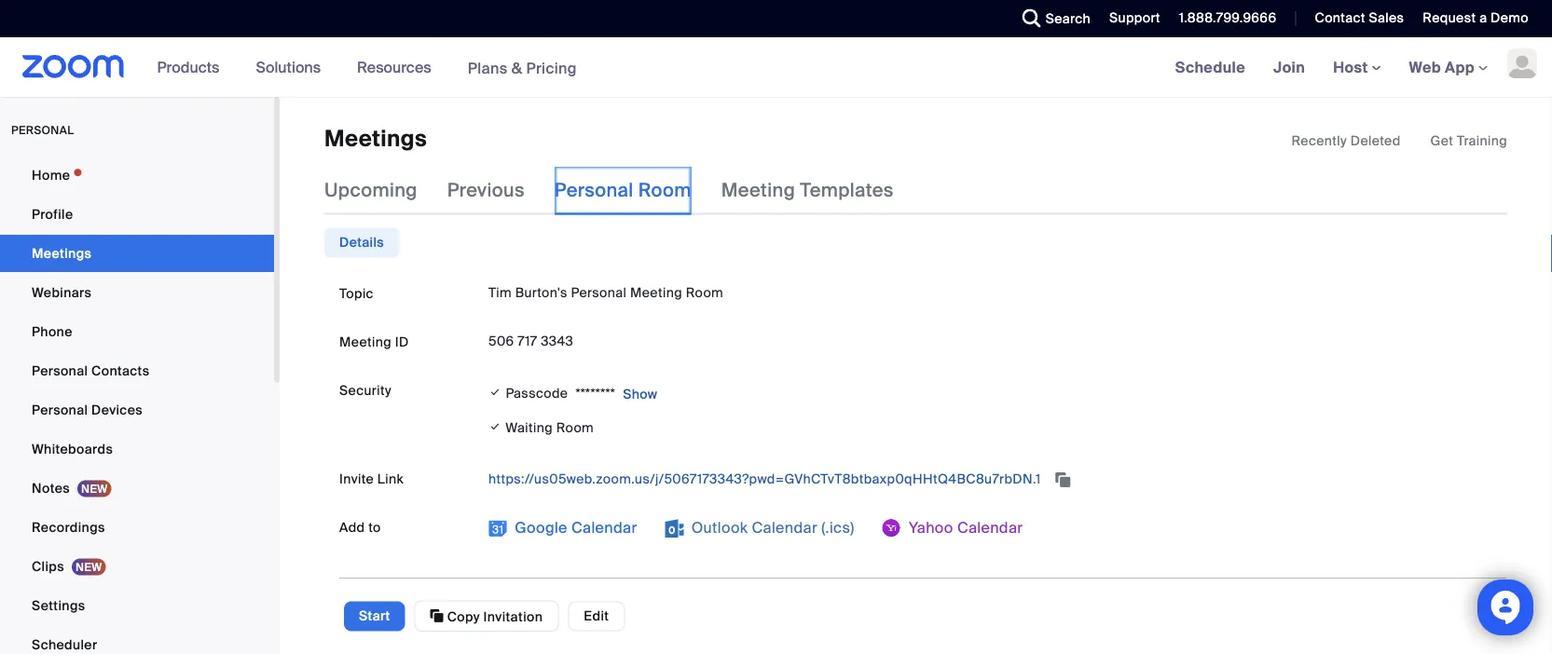 Task type: vqa. For each thing, say whether or not it's contained in the screenshot.
Notes link
yes



Task type: describe. For each thing, give the bounding box(es) containing it.
request a demo
[[1423, 9, 1529, 27]]

products
[[157, 57, 220, 77]]

home
[[32, 166, 70, 184]]

start
[[359, 608, 390, 625]]

start button
[[344, 602, 405, 632]]

waiting room
[[502, 420, 594, 437]]

meeting id
[[339, 334, 409, 351]]

clips
[[32, 558, 64, 575]]

yahoo
[[909, 518, 954, 538]]

recently
[[1292, 132, 1348, 149]]

settings
[[32, 597, 85, 615]]

training
[[1458, 132, 1508, 149]]

contact sales
[[1315, 9, 1405, 27]]

webinars
[[32, 284, 92, 301]]

recently deleted link
[[1292, 131, 1401, 150]]

deleted
[[1351, 132, 1401, 149]]

app
[[1445, 57, 1475, 77]]

off
[[601, 620, 618, 637]]

scheduler link
[[0, 627, 274, 655]]

web app
[[1410, 57, 1475, 77]]

personal menu menu
[[0, 157, 274, 655]]

topic
[[339, 285, 374, 303]]

tim burton's personal meeting room
[[489, 284, 724, 301]]

notes link
[[0, 470, 274, 507]]

room for waiting room
[[556, 420, 594, 437]]

get training link
[[1431, 132, 1508, 149]]

add
[[339, 519, 365, 536]]

506 717 3343
[[489, 332, 574, 350]]

yahoo calendar
[[905, 518, 1023, 538]]

1 horizontal spatial meetings
[[325, 124, 427, 153]]

security
[[339, 382, 392, 399]]

btn image for google calendar
[[489, 519, 507, 538]]

calendar for yahoo
[[958, 518, 1023, 538]]

1.888.799.9666
[[1179, 9, 1277, 27]]

plans
[[468, 58, 508, 78]]

meeting templates
[[721, 178, 894, 202]]

tabs of meeting tab list
[[325, 166, 924, 215]]

0 horizontal spatial host
[[489, 620, 519, 637]]

add to
[[339, 519, 381, 536]]

google calendar
[[511, 518, 637, 538]]

personal
[[11, 123, 74, 138]]

whiteboards
[[32, 441, 113, 458]]

meetings inside "personal menu" menu
[[32, 245, 92, 262]]

checked image
[[489, 383, 502, 402]]

calendar for google
[[572, 518, 637, 538]]

a
[[1480, 9, 1488, 27]]

join link
[[1260, 37, 1320, 97]]

edit
[[584, 608, 609, 625]]

recordings link
[[0, 509, 274, 546]]

********
[[576, 385, 616, 403]]

personal for personal contacts
[[32, 362, 88, 380]]

recently deleted
[[1292, 132, 1401, 149]]

https://us05web.zoom.us/j/5067173343?pwd=gvhctvt8btbaxp0qhhtq4bc8u7rbdn.1 link
[[489, 470, 1045, 488]]

pricing
[[526, 58, 577, 78]]

to
[[369, 519, 381, 536]]

edit button
[[568, 602, 625, 632]]

personal contacts link
[[0, 352, 274, 390]]

&
[[512, 58, 523, 78]]

personal inside "topic" element
[[571, 284, 627, 301]]

copy invitation
[[444, 608, 543, 626]]

video
[[339, 618, 376, 635]]

products button
[[157, 37, 228, 97]]

personal devices link
[[0, 392, 274, 429]]

btn image
[[883, 519, 901, 538]]

join
[[1274, 57, 1306, 77]]

notes
[[32, 480, 70, 497]]

copy
[[447, 608, 480, 626]]

scheduler
[[32, 636, 97, 654]]

btn image for outlook calendar (.ics)
[[665, 519, 684, 538]]

solutions
[[256, 57, 321, 77]]

banner containing products
[[0, 37, 1553, 98]]

topic element
[[489, 279, 1493, 306]]

resources button
[[357, 37, 440, 97]]

phone link
[[0, 313, 274, 351]]

show button
[[616, 380, 658, 410]]

meetings navigation
[[1162, 37, 1553, 98]]

clips link
[[0, 548, 274, 586]]

506
[[489, 332, 514, 350]]

outlook calendar (.ics)
[[688, 518, 855, 538]]

checked image
[[489, 417, 502, 437]]

search
[[1046, 10, 1091, 27]]

demo
[[1491, 9, 1529, 27]]

sales
[[1369, 9, 1405, 27]]

burton's
[[515, 284, 568, 301]]

profile
[[32, 206, 73, 223]]

upcoming
[[325, 178, 418, 202]]



Task type: locate. For each thing, give the bounding box(es) containing it.
google
[[515, 518, 568, 538]]

host right "copy"
[[489, 620, 519, 637]]

details tab
[[325, 228, 399, 258]]

1 calendar from the left
[[572, 518, 637, 538]]

calendar for outlook
[[752, 518, 818, 538]]

application containing recently deleted
[[1292, 131, 1508, 150]]

0 horizontal spatial btn image
[[489, 519, 507, 538]]

waiting
[[506, 420, 553, 437]]

meeting
[[721, 178, 796, 202], [630, 284, 683, 301], [339, 334, 392, 351]]

recordings
[[32, 519, 105, 536]]

btn image left outlook
[[665, 519, 684, 538]]

product information navigation
[[143, 37, 591, 98]]

1 horizontal spatial btn image
[[665, 519, 684, 538]]

passcode ******** show
[[506, 385, 658, 403]]

request a demo link
[[1409, 0, 1553, 37], [1423, 9, 1529, 27]]

support
[[1110, 9, 1161, 27]]

outlook
[[692, 518, 748, 538]]

support link
[[1096, 0, 1165, 37], [1110, 9, 1161, 27]]

btn image inside google calendar link
[[489, 519, 507, 538]]

yahoo calendar link
[[883, 513, 1023, 543]]

tim
[[489, 284, 512, 301]]

meetings link
[[0, 235, 274, 272]]

application
[[1292, 131, 1508, 150]]

calendar right google
[[572, 518, 637, 538]]

invite link
[[339, 470, 404, 488]]

1 horizontal spatial host
[[1334, 57, 1372, 77]]

host button
[[1334, 57, 1382, 77]]

zoom logo image
[[22, 55, 125, 78]]

2 vertical spatial meeting
[[339, 334, 392, 351]]

invite
[[339, 470, 374, 488]]

schedule link
[[1162, 37, 1260, 97]]

copy url image
[[1054, 473, 1073, 486]]

add to element
[[489, 513, 1493, 562]]

room
[[638, 178, 692, 202], [686, 284, 724, 301], [556, 420, 594, 437]]

search button
[[1009, 0, 1096, 37]]

1 vertical spatial host
[[489, 620, 519, 637]]

meetings up upcoming
[[325, 124, 427, 153]]

2 calendar from the left
[[752, 518, 818, 538]]

personal devices
[[32, 401, 143, 419]]

0 horizontal spatial meeting
[[339, 334, 392, 351]]

personal for personal room
[[555, 178, 634, 202]]

1 horizontal spatial calendar
[[752, 518, 818, 538]]

0 horizontal spatial calendar
[[572, 518, 637, 538]]

plans & pricing
[[468, 58, 577, 78]]

webinars link
[[0, 274, 274, 311]]

settings link
[[0, 587, 274, 625]]

home link
[[0, 157, 274, 194]]

contact sales link
[[1301, 0, 1409, 37], [1315, 9, 1405, 27]]

btn image left google
[[489, 519, 507, 538]]

717
[[518, 332, 538, 350]]

btn image inside 'outlook calendar (.ics)' link
[[665, 519, 684, 538]]

show
[[623, 386, 658, 403]]

1 btn image from the left
[[489, 519, 507, 538]]

meeting for meeting id
[[339, 334, 392, 351]]

contacts
[[91, 362, 150, 380]]

meeting for meeting templates
[[721, 178, 796, 202]]

2 btn image from the left
[[665, 519, 684, 538]]

passcode
[[506, 385, 568, 403]]

(.ics)
[[822, 518, 855, 538]]

0 vertical spatial host
[[1334, 57, 1372, 77]]

1 vertical spatial meeting
[[630, 284, 683, 301]]

meetings up webinars
[[32, 245, 92, 262]]

details
[[339, 234, 384, 251]]

personal contacts
[[32, 362, 150, 380]]

3 calendar from the left
[[958, 518, 1023, 538]]

btn image
[[489, 519, 507, 538], [665, 519, 684, 538]]

details tab list
[[325, 228, 399, 258]]

0 vertical spatial meetings
[[325, 124, 427, 153]]

schedule
[[1176, 57, 1246, 77]]

id
[[395, 334, 409, 351]]

1 vertical spatial room
[[686, 284, 724, 301]]

resources
[[357, 57, 431, 77]]

host down contact sales
[[1334, 57, 1372, 77]]

outlook calendar (.ics) link
[[665, 513, 855, 543]]

request
[[1423, 9, 1477, 27]]

room inside tabs of meeting tab list
[[638, 178, 692, 202]]

personal inside tabs of meeting tab list
[[555, 178, 634, 202]]

web
[[1410, 57, 1442, 77]]

previous
[[447, 178, 525, 202]]

host inside meetings navigation
[[1334, 57, 1372, 77]]

templates
[[800, 178, 894, 202]]

host
[[1334, 57, 1372, 77], [489, 620, 519, 637]]

personal
[[555, 178, 634, 202], [571, 284, 627, 301], [32, 362, 88, 380], [32, 401, 88, 419]]

copy image
[[430, 608, 444, 624]]

https://us05web.zoom.us/j/5067173343?pwd=gvhctvt8btbaxp0qhhtq4bc8u7rbdn.1
[[489, 470, 1045, 488]]

1 vertical spatial meetings
[[32, 245, 92, 262]]

personal room
[[555, 178, 692, 202]]

2 horizontal spatial calendar
[[958, 518, 1023, 538]]

web app button
[[1410, 57, 1488, 77]]

1 horizontal spatial meeting
[[630, 284, 683, 301]]

personal for personal devices
[[32, 401, 88, 419]]

whiteboards link
[[0, 431, 274, 468]]

calendar down https://us05web.zoom.us/j/5067173343?pwd=gvhctvt8btbaxp0qhhtq4bc8u7rbdn.1 application
[[958, 518, 1023, 538]]

0 horizontal spatial meetings
[[32, 245, 92, 262]]

get training
[[1431, 132, 1508, 149]]

2 horizontal spatial meeting
[[721, 178, 796, 202]]

meeting inside tab list
[[721, 178, 796, 202]]

host element
[[601, 619, 712, 638]]

contact
[[1315, 9, 1366, 27]]

1.888.799.9666 button
[[1165, 0, 1282, 37], [1179, 9, 1277, 27]]

0 vertical spatial room
[[638, 178, 692, 202]]

copy invitation button
[[415, 601, 559, 632]]

banner
[[0, 37, 1553, 98]]

calendar down https://us05web.zoom.us/j/5067173343?pwd=gvhctvt8btbaxp0qhhtq4bc8u7rbdn.1 link
[[752, 518, 818, 538]]

calendar
[[572, 518, 637, 538], [752, 518, 818, 538], [958, 518, 1023, 538]]

meeting inside "topic" element
[[630, 284, 683, 301]]

3343
[[541, 332, 574, 350]]

0 vertical spatial meeting
[[721, 178, 796, 202]]

https://us05web.zoom.us/j/5067173343?pwd=gvhctvt8btbaxp0qhhtq4bc8u7rbdn.1 application
[[489, 464, 1493, 494]]

room for personal room
[[638, 178, 692, 202]]

phone
[[32, 323, 72, 340]]

profile picture image
[[1508, 48, 1538, 78]]

solutions button
[[256, 37, 329, 97]]

room inside "topic" element
[[686, 284, 724, 301]]

2 vertical spatial room
[[556, 420, 594, 437]]

invitation
[[484, 608, 543, 626]]

google calendar link
[[489, 513, 637, 543]]



